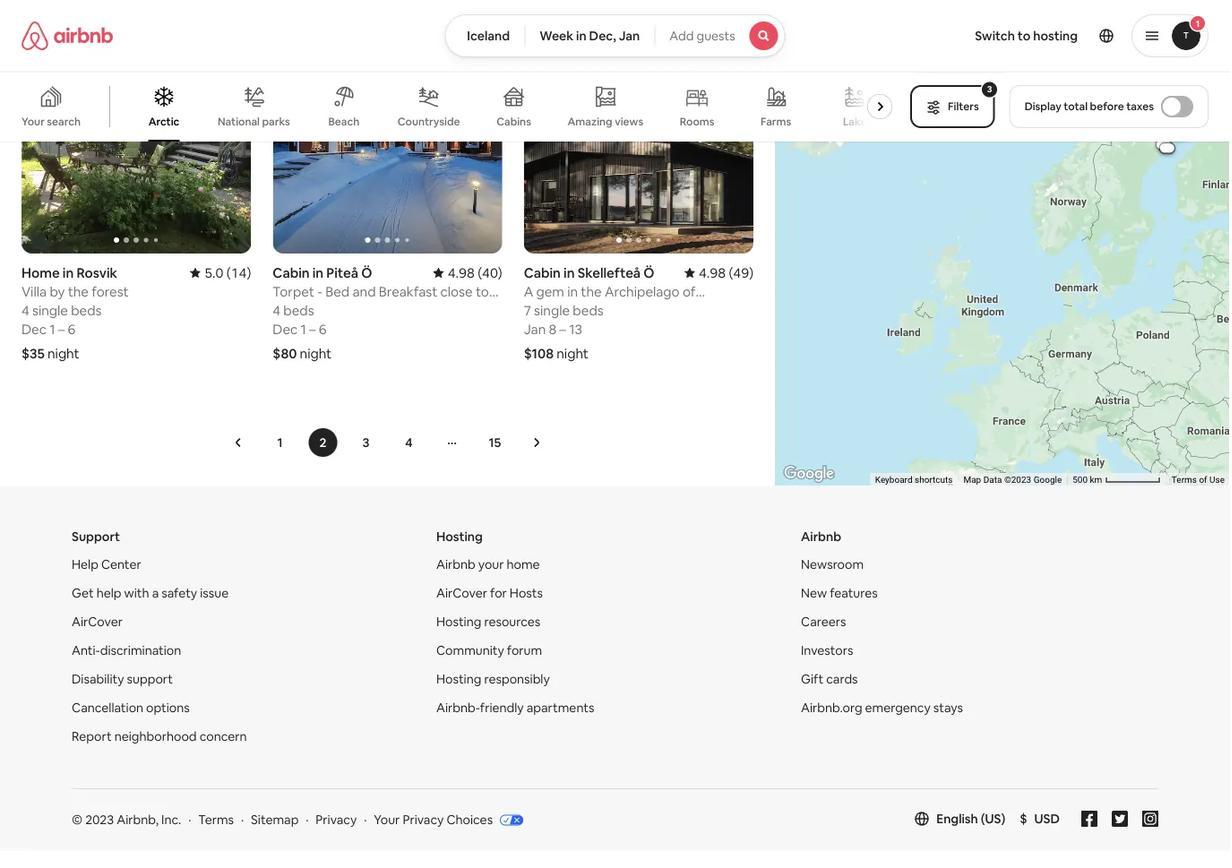 Task type: locate. For each thing, give the bounding box(es) containing it.
your inside your privacy choices link
[[374, 813, 400, 829]]

4.98 (49)
[[699, 265, 754, 282]]

1 vertical spatial 3
[[363, 435, 370, 451]]

beds inside home in rosvik villa by the forest 4 single beds dec 1 – 6 $35 night
[[71, 302, 102, 320]]

google map
showing 20 stays. region
[[775, 0, 1231, 486]]

4
[[22, 302, 29, 320], [273, 302, 281, 320], [406, 435, 413, 451]]

4.98 (40)
[[448, 265, 503, 282]]

beds down cabin in piteå ö
[[284, 302, 314, 320]]

aircover for hosts link
[[437, 586, 543, 602]]

3 hosting from the top
[[437, 672, 482, 688]]

disability support link
[[72, 672, 173, 688]]

in for piteå
[[313, 265, 324, 282]]

4 right 3 link
[[406, 435, 413, 451]]

hosting resources link
[[437, 615, 541, 631]]

0 horizontal spatial single
[[32, 302, 68, 320]]

english (us)
[[937, 812, 1006, 828]]

national
[[218, 115, 260, 128]]

2 – from the left
[[309, 321, 316, 338]]

0 horizontal spatial ö
[[361, 265, 372, 282]]

group for home in rosvik
[[22, 36, 251, 254]]

2 beds from the left
[[284, 302, 314, 320]]

2 cabin from the left
[[524, 265, 561, 282]]

1 vertical spatial airbnb
[[437, 557, 476, 573]]

1 dec from the left
[[22, 321, 47, 338]]

hosting up community
[[437, 615, 482, 631]]

concern
[[200, 729, 247, 746]]

aircover left for
[[437, 586, 488, 602]]

4.98 left the (40)
[[448, 265, 475, 282]]

1 vertical spatial your
[[374, 813, 400, 829]]

navigate to twitter image
[[1113, 812, 1129, 828]]

arctic
[[148, 115, 180, 129]]

0 horizontal spatial $108
[[524, 345, 554, 363]]

center
[[101, 557, 141, 573]]

0 horizontal spatial terms
[[198, 813, 234, 829]]

rosvik
[[77, 265, 117, 282]]

ö for cabin in piteå ö
[[361, 265, 372, 282]]

1 horizontal spatial night
[[300, 345, 332, 363]]

6 inside "4 beds dec 1 – 6 $80 night"
[[319, 321, 327, 338]]

2 vertical spatial hosting
[[437, 672, 482, 688]]

help center link
[[72, 557, 141, 573]]

0 horizontal spatial jan
[[524, 321, 546, 338]]

gift cards link
[[801, 672, 858, 688]]

1 vertical spatial jan
[[524, 321, 546, 338]]

new features
[[801, 586, 878, 602]]

5.0 (14)
[[205, 265, 251, 282]]

0 vertical spatial 3
[[988, 83, 993, 95]]

inc.
[[161, 813, 181, 829]]

6 down cabin in piteå ö
[[319, 321, 327, 338]]

4.98 for 4.98 (49)
[[699, 265, 726, 282]]

in for rosvik
[[63, 265, 74, 282]]

0 horizontal spatial –
[[58, 321, 65, 338]]

1 vertical spatial hosting
[[437, 615, 482, 631]]

1 horizontal spatial privacy
[[403, 813, 444, 829]]

4 down cabin in piteå ö
[[273, 302, 281, 320]]

0 horizontal spatial $80
[[273, 345, 297, 363]]

your
[[22, 115, 45, 129], [374, 813, 400, 829]]

jan left 8
[[524, 321, 546, 338]]

$80 inside button
[[1167, 109, 1190, 126]]

add to wishlist: cabin in skellefteå ö image
[[718, 49, 740, 71]]

0 horizontal spatial 6
[[68, 321, 76, 338]]

0 vertical spatial airbnb
[[801, 529, 842, 546]]

2 4.98 from the left
[[699, 265, 726, 282]]

terms for terms
[[198, 813, 234, 829]]

airbnb.org emergency stays
[[801, 701, 964, 717]]

display total before taxes button
[[1010, 85, 1209, 128]]

0 vertical spatial hosting
[[437, 529, 483, 546]]

None search field
[[445, 14, 786, 57]]

3 right 2 link
[[363, 435, 370, 451]]

1 privacy from the left
[[316, 813, 357, 829]]

0 horizontal spatial aircover
[[72, 615, 123, 631]]

0 horizontal spatial your
[[22, 115, 45, 129]]

1 night from the left
[[48, 345, 79, 363]]

1 horizontal spatial $108
[[1168, 107, 1196, 123]]

$94
[[1175, 106, 1198, 122]]

beach
[[329, 115, 360, 129]]

with
[[124, 586, 149, 602]]

your privacy choices link
[[374, 813, 524, 830]]

3 beds from the left
[[573, 302, 604, 320]]

(14)
[[227, 265, 251, 282]]

privacy left choices
[[403, 813, 444, 829]]

5.0 out of 5 average rating,  14 reviews image
[[190, 265, 251, 282]]

$80 inside "4 beds dec 1 – 6 $80 night"
[[273, 345, 297, 363]]

1 horizontal spatial aircover
[[437, 586, 488, 602]]

in left skellefteå
[[564, 265, 575, 282]]

forest
[[92, 283, 129, 301]]

profile element
[[807, 0, 1209, 72]]

2 privacy from the left
[[403, 813, 444, 829]]

the
[[68, 283, 89, 301]]

privacy link
[[316, 813, 357, 829]]

hosting responsibly
[[437, 672, 550, 688]]

1 6 from the left
[[68, 321, 76, 338]]

data
[[984, 475, 1003, 486]]

1 vertical spatial $80
[[273, 345, 297, 363]]

1 horizontal spatial 3
[[988, 83, 993, 95]]

– inside home in rosvik villa by the forest 4 single beds dec 1 – 6 $35 night
[[58, 321, 65, 338]]

navigate to facebook image
[[1082, 812, 1098, 828]]

0 horizontal spatial airbnb
[[437, 557, 476, 573]]

add
[[670, 28, 694, 44]]

2 horizontal spatial night
[[557, 345, 589, 363]]

…
[[447, 433, 457, 449]]

hosting
[[1034, 28, 1079, 44]]

4 for 4
[[406, 435, 413, 451]]

1 horizontal spatial your
[[374, 813, 400, 829]]

15 link
[[481, 429, 510, 458]]

2 single from the left
[[534, 302, 570, 320]]

airbnb left your
[[437, 557, 476, 573]]

skellefteå
[[578, 265, 641, 282]]

2 hosting from the top
[[437, 615, 482, 631]]

night right $35
[[48, 345, 79, 363]]

night down cabin in piteå ö
[[300, 345, 332, 363]]

1 horizontal spatial beds
[[284, 302, 314, 320]]

0 vertical spatial aircover
[[437, 586, 488, 602]]

airbnb up newsroom
[[801, 529, 842, 546]]

1 4.98 from the left
[[448, 265, 475, 282]]

of
[[1200, 475, 1208, 486]]

cabin left piteå
[[273, 265, 310, 282]]

2 ö from the left
[[644, 265, 655, 282]]

iceland
[[467, 28, 510, 44]]

$35
[[22, 345, 45, 363]]

single up 8
[[534, 302, 570, 320]]

4 link
[[395, 429, 424, 458]]

english
[[937, 812, 979, 828]]

cancellation options link
[[72, 701, 190, 717]]

single down by
[[32, 302, 68, 320]]

hosting resources
[[437, 615, 541, 631]]

3 night from the left
[[557, 345, 589, 363]]

single
[[32, 302, 68, 320], [534, 302, 570, 320]]

0 vertical spatial terms
[[1172, 475, 1198, 486]]

airbnb for airbnb your home
[[437, 557, 476, 573]]

careers
[[801, 615, 847, 631]]

0 horizontal spatial dec
[[22, 321, 47, 338]]

0 vertical spatial $80
[[1167, 109, 1190, 126]]

aircover for aircover link
[[72, 615, 123, 631]]

in left piteå
[[313, 265, 324, 282]]

in inside home in rosvik villa by the forest 4 single beds dec 1 – 6 $35 night
[[63, 265, 74, 282]]

forum
[[507, 643, 543, 659]]

dec inside home in rosvik villa by the forest 4 single beds dec 1 – 6 $35 night
[[22, 321, 47, 338]]

2 horizontal spatial 4
[[406, 435, 413, 451]]

– down cabin in piteå ö
[[309, 321, 316, 338]]

4 down "villa" on the left top
[[22, 302, 29, 320]]

beds up 13
[[573, 302, 604, 320]]

terms right ·
[[198, 813, 234, 829]]

– down by
[[58, 321, 65, 338]]

0 vertical spatial your
[[22, 115, 45, 129]]

hosting up airbnb-
[[437, 672, 482, 688]]

0 horizontal spatial cabin
[[273, 265, 310, 282]]

keyboard
[[876, 475, 913, 486]]

help
[[97, 586, 122, 602]]

0 horizontal spatial privacy
[[316, 813, 357, 829]]

1 vertical spatial aircover
[[72, 615, 123, 631]]

hosting up airbnb your home link
[[437, 529, 483, 546]]

dec down cabin in piteå ö
[[273, 321, 298, 338]]

1 hosting from the top
[[437, 529, 483, 546]]

1 horizontal spatial dec
[[273, 321, 298, 338]]

3 down switch in the top of the page
[[988, 83, 993, 95]]

your for your privacy choices
[[374, 813, 400, 829]]

1 cabin from the left
[[273, 265, 310, 282]]

aircover up anti- in the left bottom of the page
[[72, 615, 123, 631]]

– right 8
[[560, 321, 567, 338]]

disability support
[[72, 672, 173, 688]]

5.0
[[205, 265, 224, 282]]

community forum
[[437, 643, 543, 659]]

cabin for cabin in piteå ö
[[273, 265, 310, 282]]

airbnb.org emergency stays link
[[801, 701, 964, 717]]

6 down the
[[68, 321, 76, 338]]

jan for week in dec, jan
[[619, 28, 640, 44]]

google image
[[780, 463, 839, 486]]

terms left of
[[1172, 475, 1198, 486]]

1 horizontal spatial 4.98
[[699, 265, 726, 282]]

1 horizontal spatial cabin
[[524, 265, 561, 282]]

0 horizontal spatial beds
[[71, 302, 102, 320]]

4 inside home in rosvik villa by the forest 4 single beds dec 1 – 6 $35 night
[[22, 302, 29, 320]]

map data ©2023 google
[[964, 475, 1063, 486]]

1 horizontal spatial –
[[309, 321, 316, 338]]

$67 $94
[[1151, 106, 1198, 128]]

1 inside "4 beds dec 1 – 6 $80 night"
[[301, 321, 306, 338]]

0 vertical spatial $108
[[1168, 107, 1196, 123]]

1 single from the left
[[32, 302, 68, 320]]

3 – from the left
[[560, 321, 567, 338]]

1 link
[[266, 429, 294, 458]]

get
[[72, 586, 94, 602]]

0 horizontal spatial night
[[48, 345, 79, 363]]

newsroom
[[801, 557, 864, 573]]

parks
[[262, 115, 290, 128]]

your left search
[[22, 115, 45, 129]]

add to wishlist: cabin in piteå ö image
[[467, 49, 488, 71]]

privacy right sitemap
[[316, 813, 357, 829]]

·
[[188, 813, 191, 829]]

0 horizontal spatial 4.98
[[448, 265, 475, 282]]

$108 button
[[1160, 102, 1204, 127]]

night down 13
[[557, 345, 589, 363]]

your right privacy link
[[374, 813, 400, 829]]

cabins
[[497, 115, 532, 129]]

cards
[[827, 672, 858, 688]]

none search field containing iceland
[[445, 14, 786, 57]]

1 horizontal spatial jan
[[619, 28, 640, 44]]

1 horizontal spatial 6
[[319, 321, 327, 338]]

jan right the dec,
[[619, 28, 640, 44]]

get help with a safety issue
[[72, 586, 229, 602]]

2023
[[85, 813, 114, 829]]

1 horizontal spatial ö
[[644, 265, 655, 282]]

1 horizontal spatial $80
[[1167, 109, 1190, 126]]

1 horizontal spatial 4
[[273, 302, 281, 320]]

keyboard shortcuts
[[876, 475, 953, 486]]

1 vertical spatial terms
[[198, 813, 234, 829]]

hosting for hosting resources
[[437, 615, 482, 631]]

in inside 'button'
[[577, 28, 587, 44]]

2 6 from the left
[[319, 321, 327, 338]]

terms
[[1172, 475, 1198, 486], [198, 813, 234, 829]]

beds inside 7 single beds jan 8 – 13 $108 night
[[573, 302, 604, 320]]

$
[[1020, 812, 1028, 828]]

dec up $35
[[22, 321, 47, 338]]

in left the dec,
[[577, 28, 587, 44]]

ö
[[361, 265, 372, 282], [644, 265, 655, 282]]

1 ö from the left
[[361, 265, 372, 282]]

© 2023 airbnb, inc.
[[72, 813, 181, 829]]

single inside 7 single beds jan 8 – 13 $108 night
[[534, 302, 570, 320]]

1 horizontal spatial terms
[[1172, 475, 1198, 486]]

beds down the
[[71, 302, 102, 320]]

single inside home in rosvik villa by the forest 4 single beds dec 1 – 6 $35 night
[[32, 302, 68, 320]]

1 beds from the left
[[71, 302, 102, 320]]

1 horizontal spatial airbnb
[[801, 529, 842, 546]]

countryside
[[398, 115, 460, 129]]

ö right skellefteå
[[644, 265, 655, 282]]

dec
[[22, 321, 47, 338], [273, 321, 298, 338]]

cabin up "7"
[[524, 265, 561, 282]]

4.98 for 4.98 (40)
[[448, 265, 475, 282]]

google
[[1034, 475, 1063, 486]]

navigate to instagram image
[[1143, 812, 1159, 828]]

2 night from the left
[[300, 345, 332, 363]]

3
[[988, 83, 993, 95], [363, 435, 370, 451]]

1 – from the left
[[58, 321, 65, 338]]

1 vertical spatial $108
[[524, 345, 554, 363]]

previous image
[[234, 438, 244, 449]]

4.98 left (49) at right
[[699, 265, 726, 282]]

sitemap link
[[251, 813, 299, 829]]

ö right piteå
[[361, 265, 372, 282]]

4.98 out of 5 average rating,  49 reviews image
[[685, 265, 754, 282]]

group
[[22, 36, 251, 254], [273, 36, 503, 254], [524, 36, 754, 254], [0, 72, 900, 142]]

in up the
[[63, 265, 74, 282]]

0 vertical spatial jan
[[619, 28, 640, 44]]

jan inside 7 single beds jan 8 – 13 $108 night
[[524, 321, 546, 338]]

1 horizontal spatial single
[[534, 302, 570, 320]]

2 dec from the left
[[273, 321, 298, 338]]

4 inside "4 beds dec 1 – 6 $80 night"
[[273, 302, 281, 320]]

jan inside 'button'
[[619, 28, 640, 44]]

views
[[615, 115, 644, 128]]

0 horizontal spatial 4
[[22, 302, 29, 320]]

$81
[[1174, 105, 1195, 121]]

2 horizontal spatial –
[[560, 321, 567, 338]]

2 horizontal spatial beds
[[573, 302, 604, 320]]



Task type: describe. For each thing, give the bounding box(es) containing it.
emergency
[[866, 701, 931, 717]]

4 for 4 beds dec 1 – 6 $80 night
[[273, 302, 281, 320]]

new features link
[[801, 586, 878, 602]]

night inside home in rosvik villa by the forest 4 single beds dec 1 – 6 $35 night
[[48, 345, 79, 363]]

cabin for cabin in skellefteå ö
[[524, 265, 561, 282]]

night inside 7 single beds jan 8 – 13 $108 night
[[557, 345, 589, 363]]

(40)
[[478, 265, 503, 282]]

$94 button
[[1167, 101, 1206, 126]]

1 inside dropdown button
[[1197, 17, 1201, 29]]

hosting for hosting
[[437, 529, 483, 546]]

15
[[489, 435, 502, 451]]

(us)
[[981, 812, 1006, 828]]

$52
[[1168, 109, 1189, 125]]

options
[[146, 701, 190, 717]]

2 link
[[309, 429, 338, 458]]

aircover link
[[72, 615, 123, 631]]

– inside "4 beds dec 1 – 6 $80 night"
[[309, 321, 316, 338]]

add guests
[[670, 28, 736, 44]]

gift cards
[[801, 672, 858, 688]]

disability
[[72, 672, 124, 688]]

$81 button
[[1166, 100, 1203, 125]]

terms for terms of use
[[1172, 475, 1198, 486]]

lake
[[844, 115, 867, 129]]

support
[[72, 529, 120, 546]]

new
[[801, 586, 828, 602]]

©
[[72, 813, 83, 829]]

week
[[540, 28, 574, 44]]

group for cabin in piteå ö
[[273, 36, 503, 254]]

keyboard shortcuts button
[[876, 474, 953, 487]]

community
[[437, 643, 505, 659]]

apartments
[[527, 701, 595, 717]]

4.98 out of 5 average rating,  40 reviews image
[[434, 265, 503, 282]]

english (us) button
[[916, 812, 1006, 828]]

in for skellefteå
[[564, 265, 575, 282]]

hosts
[[510, 586, 543, 602]]

filters
[[949, 100, 980, 113]]

report neighborhood concern
[[72, 729, 247, 746]]

display
[[1025, 100, 1062, 113]]

home in rosvik villa by the forest 4 single beds dec 1 – 6 $35 night
[[22, 265, 129, 363]]

night inside "4 beds dec 1 – 6 $80 night"
[[300, 345, 332, 363]]

airbnb-friendly apartments
[[437, 701, 595, 717]]

500 km
[[1073, 475, 1105, 486]]

get help with a safety issue link
[[72, 586, 229, 602]]

terms of use link
[[1172, 475, 1226, 486]]

km
[[1091, 475, 1103, 486]]

beds inside "4 beds dec 1 – 6 $80 night"
[[284, 302, 314, 320]]

map
[[964, 475, 982, 486]]

sitemap
[[251, 813, 299, 829]]

piteå
[[327, 265, 359, 282]]

$67 button
[[1143, 108, 1181, 133]]

ö for cabin in skellefteå ö
[[644, 265, 655, 282]]

– inside 7 single beds jan 8 – 13 $108 night
[[560, 321, 567, 338]]

$103 button
[[1162, 102, 1205, 127]]

$103
[[1170, 106, 1197, 122]]

dec inside "4 beds dec 1 – 6 $80 night"
[[273, 321, 298, 338]]

search
[[47, 115, 81, 129]]

aircover for aircover for hosts
[[437, 586, 488, 602]]

8
[[549, 321, 557, 338]]

(49)
[[729, 265, 754, 282]]

neighborhood
[[115, 729, 197, 746]]

farms
[[761, 115, 792, 129]]

usd
[[1035, 812, 1061, 828]]

cabin in skellefteå ö
[[524, 265, 655, 282]]

$108 inside button
[[1168, 107, 1196, 123]]

switch to hosting link
[[965, 17, 1089, 55]]

week in dec, jan
[[540, 28, 640, 44]]

$108 inside 7 single beds jan 8 – 13 $108 night
[[524, 345, 554, 363]]

community forum link
[[437, 643, 543, 659]]

terms of use
[[1172, 475, 1226, 486]]

aircover for hosts
[[437, 586, 543, 602]]

group for cabin in skellefteå ö
[[524, 36, 754, 254]]

13
[[570, 321, 583, 338]]

group containing national parks
[[0, 72, 900, 142]]

in for dec,
[[577, 28, 587, 44]]

airbnb for airbnb
[[801, 529, 842, 546]]

1 button
[[1132, 14, 1209, 57]]

jan for 7 single beds jan 8 – 13 $108 night
[[524, 321, 546, 338]]

investors link
[[801, 643, 854, 659]]

terms link
[[198, 813, 234, 829]]

newsroom link
[[801, 557, 864, 573]]

airbnb your home
[[437, 557, 540, 573]]

next image
[[531, 438, 542, 449]]

your for your search
[[22, 115, 45, 129]]

©2023
[[1005, 475, 1032, 486]]

total
[[1064, 100, 1088, 113]]

responsibly
[[484, 672, 550, 688]]

dec,
[[590, 28, 617, 44]]

hosting for hosting responsibly
[[437, 672, 482, 688]]

home
[[22, 265, 60, 282]]

resources
[[484, 615, 541, 631]]

features
[[830, 586, 878, 602]]

report
[[72, 729, 112, 746]]

by
[[50, 283, 65, 301]]

$ usd
[[1020, 812, 1061, 828]]

home
[[507, 557, 540, 573]]

0 horizontal spatial 3
[[363, 435, 370, 451]]

6 inside home in rosvik villa by the forest 4 single beds dec 1 – 6 $35 night
[[68, 321, 76, 338]]

your
[[478, 557, 504, 573]]

villa
[[22, 283, 47, 301]]

national parks
[[218, 115, 290, 128]]

1 inside home in rosvik villa by the forest 4 single beds dec 1 – 6 $35 night
[[50, 321, 55, 338]]

2
[[320, 435, 327, 451]]

500
[[1073, 475, 1088, 486]]

$52 button
[[1160, 104, 1197, 130]]

amazing views
[[568, 115, 644, 128]]

a
[[152, 586, 159, 602]]

7 single beds jan 8 – 13 $108 night
[[524, 302, 604, 363]]

hosting responsibly link
[[437, 672, 550, 688]]

investors
[[801, 643, 854, 659]]

anti-discrimination
[[72, 643, 181, 659]]

taxes
[[1127, 100, 1155, 113]]



Task type: vqa. For each thing, say whether or not it's contained in the screenshot.
the 1 in the 1 dropdown button
yes



